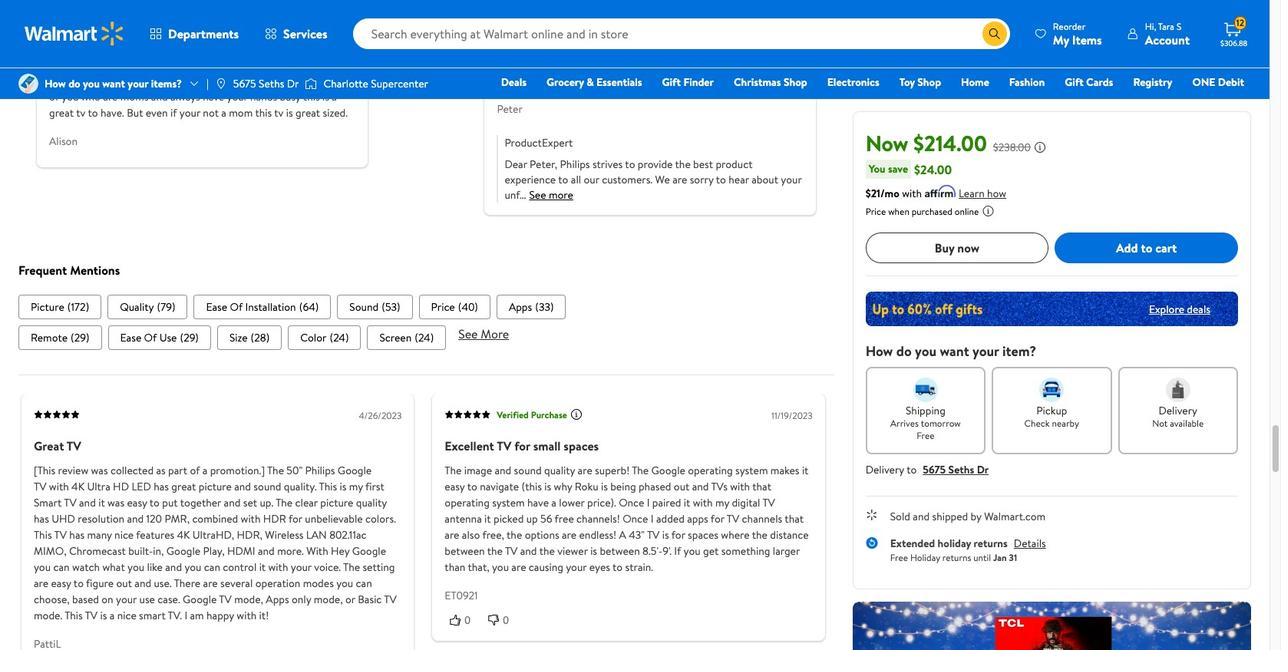 Task type: vqa. For each thing, say whether or not it's contained in the screenshot.


Task type: describe. For each thing, give the bounding box(es) containing it.
0 vertical spatial seths
[[259, 76, 284, 91]]

again
[[727, 73, 751, 88]]

1 vertical spatial this
[[34, 528, 52, 543]]

list item containing ease of installation
[[194, 295, 331, 320]]

to right strives
[[625, 157, 636, 172]]

philips inside the productexpert dear peter, philips strives to provide the best product experience to all our customers. we are sorry to hear about your unf...
[[560, 157, 590, 172]]

list item containing price
[[419, 295, 491, 320]]

shipped
[[933, 509, 969, 525]]

sound inside list item
[[350, 300, 379, 315]]

to down "image"
[[467, 480, 478, 495]]

set
[[243, 496, 257, 511]]

0 vertical spatial nice
[[115, 528, 134, 543]]

quality up mediocre.
[[529, 57, 560, 72]]

list item containing ease of use
[[108, 326, 211, 351]]

tv down "uhd"
[[54, 528, 67, 543]]

1 vertical spatial picture
[[199, 480, 232, 495]]

review
[[58, 463, 88, 479]]

you down mimo,
[[34, 560, 51, 576]]

you up there
[[185, 560, 202, 576]]

are left causing
[[512, 560, 526, 576]]

finder
[[684, 74, 714, 90]]

are inside the productexpert dear peter, philips strives to provide the best product experience to all our customers. we are sorry to hear about your unf...
[[673, 172, 688, 187]]

2 horizontal spatial verified
[[549, 5, 581, 18]]

ultrahd,
[[193, 528, 234, 543]]

1 horizontal spatial picture
[[320, 496, 354, 511]]

even inside the frustrating sound quality is worst, not even decent base. also picture quality was mediocre. would never buy this company's tv again
[[621, 57, 644, 72]]

picture
[[31, 300, 64, 315]]

and down options
[[520, 544, 537, 559]]

and left set
[[224, 496, 241, 511]]

endless!
[[579, 528, 617, 543]]

extended holiday returns details free holiday returns until jan 31
[[891, 536, 1047, 564]]

easy inside the image and sound quality are superb! the google operating system makes it easy to navigate (this is why roku is being phased out and tvs with that operating system have a lower price). once i paired it with my digital tv antenna it picked up 56 free channels! once i added apps for tv channels that are also free, the options are endless! a 43" tv is for spaces where the distance between the tv and the viewer is between 8.5'-9'. if you get something larger than that, you are causing your eyes to strain.
[[445, 480, 465, 495]]

charlotte
[[324, 76, 369, 91]]

charlotte supercenter
[[324, 76, 429, 91]]

explore
[[1150, 301, 1185, 317]]

use
[[139, 592, 155, 608]]

superb!
[[595, 463, 630, 479]]

0 vertical spatial has
[[154, 480, 169, 495]]

happy
[[207, 609, 234, 624]]

1 vertical spatial easy
[[127, 496, 147, 511]]

and down promotion.]
[[234, 480, 251, 495]]

fashion
[[1010, 74, 1045, 90]]

how for how do you want your item?
[[866, 342, 893, 361]]

my inside the [this review was collected as part of a promotion.] the 50" philips google tv with 4k ultra hd led has great picture and sound quality. this is my first smart tv and it was easy to put together and set up. the clear picture quality has uhd resolution and 120 pmr, combined with hdr for unbelievable colors. this tv has many nice features 4k ultrahd, hdr, wireless lan 802.11ac mimo, chromecast built-in, google play, hdmi and more. with hey google you can watch what you like and you can control it with your voice. the setting are easy to figure out and use. there are several operation modes you can choose, based on your use case. google tv mode, apps only mode, or basic tv mode. this tv is a nice smart tv. i am happy with it!
[[349, 480, 363, 495]]

smart
[[34, 496, 62, 511]]

to right eyes
[[613, 560, 623, 576]]

0 vertical spatial system
[[736, 463, 768, 479]]

list item containing quality
[[108, 295, 188, 320]]

is down endless!
[[591, 544, 598, 559]]

tv left in
[[145, 57, 157, 72]]

quality inside the [this review was collected as part of a promotion.] the 50" philips google tv with 4k ultra hd led has great picture and sound quality. this is my first smart tv and it was easy to put together and set up. the clear picture quality has uhd resolution and 120 pmr, combined with hdr for unbelievable colors. this tv has many nice features 4k ultrahd, hdr, wireless lan 802.11ac mimo, chromecast built-in, google play, hdmi and more. with hey google you can watch what you like and you can control it with your voice. the setting are easy to figure out and use. there are several operation modes you can choose, based on your use case. google tv mode, apps only mode, or basic tv mode. this tv is a nice smart tv. i am happy with it!
[[356, 496, 387, 511]]

1 horizontal spatial returns
[[974, 536, 1008, 551]]

learn more about strikethrough prices image
[[1034, 141, 1047, 154]]

ease for ease of installation (64)
[[206, 300, 227, 315]]

also
[[707, 57, 727, 72]]

the down 'channels'
[[752, 528, 768, 543]]

list item containing size
[[217, 326, 282, 351]]

with up operation
[[268, 560, 288, 576]]

is up 9'.
[[663, 528, 669, 543]]

online
[[955, 205, 979, 218]]

on inside best tv ever i absolutely love this tv in every way possible. it's the best tv i've ever owned and it having google assistant on it is amazing. those of you who are moms and always have your hands busy this is a great tv to have. but even if your not a mom this tv is great sized.
[[245, 73, 257, 88]]

for inside the [this review was collected as part of a promotion.] the 50" philips google tv with 4k ultra hd led has great picture and sound quality. this is my first smart tv and it was easy to put together and set up. the clear picture quality has uhd resolution and 120 pmr, combined with hdr for unbelievable colors. this tv has many nice features 4k ultrahd, hdr, wireless lan 802.11ac mimo, chromecast built-in, google play, hdmi and more. with hey google you can watch what you like and you can control it with your voice. the setting are easy to figure out and use. there are several operation modes you can choose, based on your use case. google tv mode, apps only mode, or basic tv mode. this tv is a nice smart tv. i am happy with it!
[[289, 512, 303, 527]]

1 horizontal spatial has
[[69, 528, 85, 543]]

1 horizontal spatial seths
[[949, 462, 975, 478]]

customers.
[[602, 172, 653, 187]]

walmart+
[[1199, 96, 1245, 111]]

apps inside list item
[[509, 300, 532, 315]]

0 vertical spatial 5675
[[233, 76, 256, 91]]

(40)
[[458, 300, 478, 315]]

that,
[[468, 560, 490, 576]]

(33)
[[535, 300, 554, 315]]

quality up christmas shop
[[765, 57, 796, 72]]

tv down based
[[85, 609, 98, 624]]

worst,
[[572, 57, 600, 72]]

delivery not available
[[1153, 403, 1204, 430]]

0 horizontal spatial purchase
[[135, 5, 172, 18]]

and right the like
[[165, 560, 182, 576]]

of for use
[[144, 331, 157, 346]]

is down figure in the bottom left of the page
[[100, 609, 107, 624]]

our
[[584, 172, 600, 187]]

1 horizontal spatial 4k
[[177, 528, 190, 543]]

with up price when purchased online
[[903, 186, 922, 201]]

being
[[611, 480, 636, 495]]

0 horizontal spatial verified
[[101, 5, 133, 18]]

google up setting
[[352, 544, 386, 559]]

tv right excellent
[[497, 438, 512, 455]]

google up the first
[[338, 463, 372, 479]]

provide
[[638, 157, 673, 172]]

by
[[971, 509, 982, 525]]

verified purchase up the love
[[101, 5, 172, 18]]

added
[[657, 512, 685, 527]]

with up apps
[[693, 496, 713, 511]]

(24) for color (24)
[[330, 331, 349, 346]]

i down phased
[[647, 496, 650, 511]]

see more list
[[18, 326, 835, 351]]

are right there
[[203, 576, 218, 592]]

1 vertical spatial operating
[[445, 496, 490, 511]]

in,
[[153, 544, 164, 559]]

your down the more.
[[291, 560, 312, 576]]

[this
[[34, 463, 55, 479]]

and left tvs
[[692, 480, 709, 495]]

intent image for pickup image
[[1040, 378, 1065, 402]]

possible.
[[219, 57, 259, 72]]

0 horizontal spatial can
[[53, 560, 70, 576]]

0 horizontal spatial easy
[[51, 576, 71, 592]]

you down absolutely
[[83, 76, 100, 91]]

my
[[1054, 31, 1070, 48]]

2 horizontal spatial purchase
[[583, 5, 620, 18]]

it up hands
[[260, 73, 266, 88]]

Search search field
[[353, 18, 1011, 49]]

you up or
[[337, 576, 353, 592]]

are up viewer
[[562, 528, 577, 543]]

tv.
[[168, 609, 182, 624]]

0 horizontal spatial returns
[[943, 551, 972, 564]]

why
[[554, 480, 573, 495]]

(28)
[[251, 331, 270, 346]]

for right apps
[[711, 512, 725, 527]]

1 vertical spatial ever
[[49, 73, 69, 88]]

your left item?
[[973, 342, 1000, 361]]

legal information image
[[983, 205, 995, 217]]

extended
[[891, 536, 936, 551]]

for left 'small'
[[515, 438, 531, 455]]

items?
[[151, 76, 182, 91]]

2 horizontal spatial can
[[356, 576, 372, 592]]

tv up happy
[[219, 592, 232, 608]]

4/26/2023
[[359, 410, 402, 423]]

to inside best tv ever i absolutely love this tv in every way possible. it's the best tv i've ever owned and it having google assistant on it is amazing. those of you who are moms and always have your hands busy this is a great tv to have. but even if your not a mom this tv is great sized.
[[88, 105, 98, 121]]

grocery
[[547, 74, 584, 90]]

for up if
[[672, 528, 686, 543]]

tv right basic
[[384, 592, 397, 608]]

buy now
[[935, 239, 980, 256]]

it right makes
[[802, 463, 809, 479]]

electronics
[[828, 74, 880, 90]]

1 horizontal spatial this
[[65, 609, 83, 624]]

how
[[988, 186, 1007, 201]]

Walmart Site-Wide search field
[[353, 18, 1011, 49]]

and up the navigate
[[495, 463, 512, 479]]

the left "image"
[[445, 463, 462, 479]]

your inside the productexpert dear peter, philips strives to provide the best product experience to all our customers. we are sorry to hear about your unf...
[[781, 172, 802, 187]]

arrives
[[891, 417, 919, 430]]

tv up 'channels'
[[763, 496, 776, 511]]

verified purchase information image
[[571, 408, 583, 421]]

0 vertical spatial dr
[[287, 76, 299, 91]]

play,
[[203, 544, 225, 559]]

and down having
[[151, 89, 168, 104]]

one debit walmart+
[[1193, 74, 1245, 111]]

with left it!
[[237, 609, 257, 624]]

a left mom
[[221, 105, 226, 121]]

available
[[1171, 417, 1204, 430]]

way
[[199, 57, 217, 72]]

with down set
[[241, 512, 261, 527]]

not inside best tv ever i absolutely love this tv in every way possible. it's the best tv i've ever owned and it having google assistant on it is amazing. those of you who are moms and always have your hands busy this is a great tv to have. but even if your not a mom this tv is great sized.
[[203, 105, 219, 121]]

this down amazing.
[[303, 89, 320, 104]]

1 mode, from the left
[[234, 592, 263, 608]]

and down ultra
[[79, 496, 96, 511]]

verified purchase up "worst,"
[[549, 5, 620, 18]]

quality.
[[284, 480, 317, 495]]

about
[[752, 172, 779, 187]]

screen
[[380, 331, 412, 346]]

1 horizontal spatial can
[[204, 560, 220, 576]]

your left use
[[116, 592, 137, 608]]

list item containing color
[[288, 326, 361, 351]]

1 horizontal spatial verified
[[497, 409, 529, 422]]

best
[[49, 35, 73, 51]]

excellent
[[445, 438, 494, 455]]

is left the first
[[340, 480, 347, 495]]

shop for christmas shop
[[784, 74, 808, 90]]

delivery for not
[[1159, 403, 1198, 419]]

tv up 'review'
[[67, 438, 81, 455]]

your left items?
[[128, 76, 148, 91]]

of inside best tv ever i absolutely love this tv in every way possible. it's the best tv i've ever owned and it having google assistant on it is amazing. those of you who are moms and always have your hands busy this is a great tv to have. but even if your not a mom this tv is great sized.
[[49, 89, 59, 104]]

absolutely
[[55, 57, 102, 72]]

tv inside the frustrating sound quality is worst, not even decent base. also picture quality was mediocre. would never buy this company's tv again
[[715, 73, 725, 88]]

list item containing picture
[[18, 295, 102, 320]]

the right the up.
[[276, 496, 293, 511]]

the down free,
[[487, 544, 503, 559]]

holiday
[[938, 536, 972, 551]]

1 vertical spatial system
[[492, 496, 525, 511]]

see more button
[[529, 187, 574, 203]]

delivery for to
[[866, 462, 905, 478]]

the inside the productexpert dear peter, philips strives to provide the best product experience to all our customers. we are sorry to hear about your unf...
[[675, 157, 691, 172]]

with up the "digital" at right
[[731, 480, 750, 495]]

is inside the frustrating sound quality is worst, not even decent base. also picture quality was mediocre. would never buy this company's tv again
[[562, 57, 569, 72]]

google up am
[[183, 592, 217, 608]]

now
[[958, 239, 980, 256]]

you right if
[[684, 544, 701, 559]]

philips inside the [this review was collected as part of a promotion.] the 50" philips google tv with 4k ultra hd led has great picture and sound quality. this is my first smart tv and it was easy to put together and set up. the clear picture quality has uhd resolution and 120 pmr, combined with hdr for unbelievable colors. this tv has many nice features 4k ultrahd, hdr, wireless lan 802.11ac mimo, chromecast built-in, google play, hdmi and more. with hey google you can watch what you like and you can control it with your voice. the setting are easy to figure out and use. there are several operation modes you can choose, based on your use case. google tv mode, apps only mode, or basic tv mode. this tv is a nice smart tv. i am happy with it!
[[305, 463, 335, 479]]

learn how button
[[959, 186, 1007, 202]]

to left all
[[559, 172, 569, 187]]

tv right "best"
[[75, 35, 90, 51]]

sound inside the [this review was collected as part of a promotion.] the 50" philips google tv with 4k ultra hd led has great picture and sound quality. this is my first smart tv and it was easy to put together and set up. the clear picture quality has uhd resolution and 120 pmr, combined with hdr for unbelievable colors. this tv has many nice features 4k ultrahd, hdr, wireless lan 802.11ac mimo, chromecast built-in, google play, hdmi and more. with hey google you can watch what you like and you can control it with your voice. the setting are easy to figure out and use. there are several operation modes you can choose, based on your use case. google tv mode, apps only mode, or basic tv mode. this tv is a nice smart tv. i am happy with it!
[[254, 480, 281, 495]]

departments button
[[137, 15, 252, 52]]

tv up 8.5'-
[[647, 528, 660, 543]]

a down those
[[332, 89, 337, 104]]

the up phased
[[632, 463, 649, 479]]

grocery & essentials link
[[540, 74, 649, 91]]

collected
[[111, 463, 154, 479]]

debit
[[1219, 74, 1245, 90]]

now $214.00
[[866, 128, 987, 158]]

1 vertical spatial nice
[[117, 609, 137, 624]]

1 vertical spatial was
[[91, 463, 108, 479]]

0 vertical spatial ever
[[93, 35, 116, 51]]

it up operation
[[259, 560, 266, 576]]

tv down picked
[[505, 544, 518, 559]]

are up roku
[[578, 463, 593, 479]]

on inside the [this review was collected as part of a promotion.] the 50" philips google tv with 4k ultra hd led has great picture and sound quality. this is my first smart tv and it was easy to put together and set up. the clear picture quality has uhd resolution and 120 pmr, combined with hdr for unbelievable colors. this tv has many nice features 4k ultrahd, hdr, wireless lan 802.11ac mimo, chromecast built-in, google play, hdmi and more. with hey google you can watch what you like and you can control it with your voice. the setting are easy to figure out and use. there are several operation modes you can choose, based on your use case. google tv mode, apps only mode, or basic tv mode. this tv is a nice smart tv. i am happy with it!
[[102, 592, 113, 608]]

0 vertical spatial operating
[[688, 463, 733, 479]]

walmart image
[[25, 22, 124, 46]]

you down the built-
[[128, 560, 145, 576]]

price for price when purchased online
[[866, 205, 886, 218]]

is down busy on the left top of page
[[286, 105, 293, 121]]

out inside the [this review was collected as part of a promotion.] the 50" philips google tv with 4k ultra hd led has great picture and sound quality. this is my first smart tv and it was easy to put together and set up. the clear picture quality has uhd resolution and 120 pmr, combined with hdr for unbelievable colors. this tv has many nice features 4k ultrahd, hdr, wireless lan 802.11ac mimo, chromecast built-in, google play, hdmi and more. with hey google you can watch what you like and you can control it with your voice. the setting are easy to figure out and use. there are several operation modes you can choose, based on your use case. google tv mode, apps only mode, or basic tv mode. this tv is a nice smart tv. i am happy with it!
[[116, 576, 132, 592]]

is down those
[[323, 89, 329, 104]]

pickup
[[1037, 403, 1068, 419]]

home
[[962, 74, 990, 90]]

buy
[[626, 73, 643, 88]]

spaces inside the image and sound quality are superb! the google operating system makes it easy to navigate (this is why roku is being phased out and tvs with that operating system have a lower price). once i paired it with my digital tv antenna it picked up 56 free channels! once i added apps for tv channels that are also free, the options are endless! a 43" tv is for spaces where the distance between the tv and the viewer is between 8.5'-9'. if you get something larger than that, you are causing your eyes to strain.
[[688, 528, 719, 543]]

smart
[[139, 609, 166, 624]]

0 horizontal spatial has
[[34, 512, 49, 527]]

list item containing apps
[[497, 295, 566, 320]]

tv with
[[34, 480, 69, 495]]

you up 'intent image for shipping'
[[915, 342, 937, 361]]

i inside the [this review was collected as part of a promotion.] the 50" philips google tv with 4k ultra hd led has great picture and sound quality. this is my first smart tv and it was easy to put together and set up. the clear picture quality has uhd resolution and 120 pmr, combined with hdr for unbelievable colors. this tv has many nice features 4k ultrahd, hdr, wireless lan 802.11ac mimo, chromecast built-in, google play, hdmi and more. with hey google you can watch what you like and you can control it with your voice. the setting are easy to figure out and use. there are several operation modes you can choose, based on your use case. google tv mode, apps only mode, or basic tv mode. this tv is a nice smart tv. i am happy with it!
[[185, 609, 188, 624]]

picture inside the frustrating sound quality is worst, not even decent base. also picture quality was mediocre. would never buy this company's tv again
[[729, 57, 762, 72]]

list item containing remote
[[18, 326, 102, 351]]

the down hey
[[343, 560, 360, 576]]

and down the love
[[105, 73, 122, 88]]

channels
[[742, 512, 783, 527]]

figure
[[86, 576, 114, 592]]

not inside the frustrating sound quality is worst, not even decent base. also picture quality was mediocre. would never buy this company's tv again
[[603, 57, 619, 72]]

1 vertical spatial that
[[785, 512, 804, 527]]

deals
[[1188, 301, 1211, 317]]

0 for 1st 0 "button" from the left
[[465, 615, 471, 627]]

gift finder link
[[656, 74, 721, 91]]

see for see more
[[529, 187, 546, 203]]

search icon image
[[989, 28, 1001, 40]]

frequent
[[18, 262, 67, 279]]

2 horizontal spatial great
[[296, 105, 320, 121]]

it up free,
[[485, 512, 491, 527]]

0 horizontal spatial 4k
[[72, 480, 85, 495]]

ease of use (29)
[[120, 331, 199, 346]]

8.5'-
[[643, 544, 663, 559]]

and left 120
[[127, 512, 144, 527]]

phased
[[639, 480, 672, 495]]

your right if
[[180, 105, 200, 121]]

never
[[597, 73, 623, 88]]

you right that,
[[492, 560, 509, 576]]

this down hands
[[255, 105, 272, 121]]

who
[[81, 89, 101, 104]]

$21/mo
[[866, 186, 900, 201]]

experience
[[505, 172, 556, 187]]

get
[[703, 544, 719, 559]]

you
[[869, 161, 886, 177]]

chromecast
[[69, 544, 126, 559]]

have inside the image and sound quality are superb! the google operating system makes it easy to navigate (this is why roku is being phased out and tvs with that operating system have a lower price). once i paired it with my digital tv antenna it picked up 56 free channels! once i added apps for tv channels that are also free, the options are endless! a 43" tv is for spaces where the distance between the tv and the viewer is between 8.5'-9'. if you get something larger than that, you are causing your eyes to strain.
[[528, 496, 549, 511]]

productexpert
[[505, 135, 573, 150]]

i left added
[[651, 512, 654, 527]]

it up the resolution at the left of the page
[[98, 496, 105, 511]]

to left hear on the top right
[[716, 172, 726, 187]]

the left 50"
[[267, 463, 284, 479]]

intent image for delivery image
[[1166, 378, 1191, 402]]



Task type: locate. For each thing, give the bounding box(es) containing it.
save
[[888, 161, 909, 177]]

this inside the frustrating sound quality is worst, not even decent base. also picture quality was mediocre. would never buy this company's tv again
[[645, 73, 662, 88]]

installation
[[245, 300, 296, 315]]

1 (24) from the left
[[330, 331, 349, 346]]

0 horizontal spatial gift
[[662, 74, 681, 90]]

christmas shop
[[734, 74, 808, 90]]

this down decent
[[645, 73, 662, 88]]

see more button
[[459, 326, 509, 343]]

seths down it's
[[259, 76, 284, 91]]

the down picked
[[507, 528, 522, 543]]

verified
[[101, 5, 133, 18], [549, 5, 581, 18], [497, 409, 529, 422]]

all
[[571, 172, 581, 187]]

hi, tara s account
[[1146, 20, 1190, 48]]

1 horizontal spatial operating
[[688, 463, 733, 479]]

2 gift from the left
[[1065, 74, 1084, 90]]

base.
[[681, 57, 704, 72]]

hi,
[[1146, 20, 1157, 33]]

hdr,
[[237, 528, 263, 543]]

the inside best tv ever i absolutely love this tv in every way possible. it's the best tv i've ever owned and it having google assistant on it is amazing. those of you who are moms and always have your hands busy this is a great tv to have. but even if your not a mom this tv is great sized.
[[277, 57, 292, 72]]

tv down the also
[[715, 73, 725, 88]]

1 horizontal spatial spaces
[[688, 528, 719, 543]]

christmas shop link
[[727, 74, 815, 91]]

0 horizontal spatial even
[[146, 105, 168, 121]]

mediocre.
[[517, 73, 563, 88]]

based
[[72, 592, 99, 608]]

owned
[[72, 73, 103, 88]]

0 horizontal spatial delivery
[[866, 462, 905, 478]]

0 vertical spatial not
[[603, 57, 619, 72]]

are inside best tv ever i absolutely love this tv in every way possible. it's the best tv i've ever owned and it having google assistant on it is amazing. those of you who are moms and always have your hands busy this is a great tv to have. but even if your not a mom this tv is great sized.
[[103, 89, 118, 104]]

tv down busy on the left top of page
[[274, 105, 284, 121]]

delivery down intent image for delivery
[[1159, 403, 1198, 419]]

are left also
[[445, 528, 460, 543]]

are right "we"
[[673, 172, 688, 187]]

2 mode, from the left
[[314, 592, 343, 608]]

$214.00
[[914, 128, 987, 158]]

navigate
[[480, 480, 519, 495]]

was up peter on the left top of page
[[497, 73, 514, 88]]

up.
[[260, 496, 274, 511]]

list item up remote (29)
[[18, 295, 102, 320]]

sorry
[[690, 172, 714, 187]]

great
[[49, 105, 74, 121], [296, 105, 320, 121], [172, 480, 196, 495]]

0 horizontal spatial that
[[753, 480, 772, 495]]

great inside the [this review was collected as part of a promotion.] the 50" philips google tv with 4k ultra hd led has great picture and sound quality. this is my first smart tv and it was easy to put together and set up. the clear picture quality has uhd resolution and 120 pmr, combined with hdr for unbelievable colors. this tv has many nice features 4k ultrahd, hdr, wireless lan 802.11ac mimo, chromecast built-in, google play, hdmi and more. with hey google you can watch what you like and you can control it with your voice. the setting are easy to figure out and use. there are several operation modes you can choose, based on your use case. google tv mode, apps only mode, or basic tv mode. this tv is a nice smart tv. i am happy with it!
[[172, 480, 196, 495]]

best inside the productexpert dear peter, philips strives to provide the best product experience to all our customers. we are sorry to hear about your unf...
[[694, 157, 714, 172]]

out inside the image and sound quality are superb! the google operating system makes it easy to navigate (this is why roku is being phased out and tvs with that operating system have a lower price). once i paired it with my digital tv antenna it picked up 56 free channels! once i added apps for tv channels that are also free, the options are endless! a 43" tv is for spaces where the distance between the tv and the viewer is between 8.5'-9'. if you get something larger than that, you are causing your eyes to strain.
[[674, 480, 690, 495]]

want for items?
[[102, 76, 125, 91]]

 image
[[215, 78, 227, 90]]

and right sold
[[913, 509, 930, 525]]

1 horizontal spatial between
[[600, 544, 640, 559]]

list item up 'screen'
[[337, 295, 413, 320]]

the right it's
[[277, 57, 292, 72]]

1 vertical spatial apps
[[266, 592, 289, 608]]

1 gift from the left
[[662, 74, 681, 90]]

larger
[[773, 544, 800, 559]]

this
[[319, 480, 337, 495], [34, 528, 52, 543], [65, 609, 83, 624]]

control
[[223, 560, 257, 576]]

built-
[[128, 544, 153, 559]]

purchase up "worst,"
[[583, 5, 620, 18]]

1 horizontal spatial how
[[866, 342, 893, 361]]

spaces down verified purchase information icon
[[564, 438, 599, 455]]

1 horizontal spatial apps
[[509, 300, 532, 315]]

1 horizontal spatial even
[[621, 57, 644, 72]]

do for how do you want your item?
[[897, 342, 912, 361]]

1 horizontal spatial free
[[917, 429, 935, 442]]

1 horizontal spatial ever
[[93, 35, 116, 51]]

has down smart
[[34, 512, 49, 527]]

tv up where
[[727, 512, 740, 527]]

tv up "uhd"
[[64, 496, 77, 511]]

system up picked
[[492, 496, 525, 511]]

verified up walmart image
[[101, 5, 133, 18]]

best left product
[[694, 157, 714, 172]]

0 vertical spatial delivery
[[1159, 403, 1198, 419]]

your inside the image and sound quality are superb! the google operating system makes it easy to navigate (this is why roku is being phased out and tvs with that operating system have a lower price). once i paired it with my digital tv antenna it picked up 56 free channels! once i added apps for tv channels that are also free, the options are endless! a 43" tv is for spaces where the distance between the tv and the viewer is between 8.5'-9'. if you get something larger than that, you are causing your eyes to strain.
[[566, 560, 587, 576]]

size
[[230, 331, 248, 346]]

can
[[53, 560, 70, 576], [204, 560, 220, 576], [356, 576, 372, 592]]

1 (29) from the left
[[71, 331, 90, 346]]

free inside shipping arrives tomorrow free
[[917, 429, 935, 442]]

2 vertical spatial easy
[[51, 576, 71, 592]]

basic
[[358, 592, 382, 608]]

0 vertical spatial philips
[[560, 157, 590, 172]]

see inside list
[[459, 326, 478, 343]]

your right about
[[781, 172, 802, 187]]

between down also
[[445, 544, 485, 559]]

0 vertical spatial this
[[319, 480, 337, 495]]

have inside best tv ever i absolutely love this tv in every way possible. it's the best tv i've ever owned and it having google assistant on it is amazing. those of you who are moms and always have your hands busy this is a great tv to have. but even if your not a mom this tv is great sized.
[[203, 89, 224, 104]]

to left 5675 seths dr button
[[907, 462, 917, 478]]

mentions
[[70, 262, 120, 279]]

ease of installation (64)
[[206, 300, 319, 315]]

0 vertical spatial best
[[295, 57, 315, 72]]

1 vertical spatial once
[[623, 512, 648, 527]]

2 vertical spatial picture
[[320, 496, 354, 511]]

(24) for screen (24)
[[415, 331, 434, 346]]

even inside best tv ever i absolutely love this tv in every way possible. it's the best tv i've ever owned and it having google assistant on it is amazing. those of you who are moms and always have your hands busy this is a great tv to have. but even if your not a mom this tv is great sized.
[[146, 105, 168, 121]]

best inside best tv ever i absolutely love this tv in every way possible. it's the best tv i've ever owned and it having google assistant on it is amazing. those of you who are moms and always have your hands busy this is a great tv to have. but even if your not a mom this tv is great sized.
[[295, 57, 315, 72]]

1 horizontal spatial of
[[190, 463, 200, 479]]

shop for toy shop
[[918, 74, 942, 90]]

google inside the image and sound quality are superb! the google operating system makes it easy to navigate (this is why roku is being phased out and tvs with that operating system have a lower price). once i paired it with my digital tv antenna it picked up 56 free channels! once i added apps for tv channels that are also free, the options are endless! a 43" tv is for spaces where the distance between the tv and the viewer is between 8.5'-9'. if you get something larger than that, you are causing your eyes to strain.
[[652, 463, 686, 479]]

shop inside "link"
[[784, 74, 808, 90]]

ease for ease of use (29)
[[120, 331, 142, 346]]

0 vertical spatial do
[[68, 76, 80, 91]]

to down who
[[88, 105, 98, 121]]

list item containing sound
[[337, 295, 413, 320]]

5675 seths dr
[[233, 76, 299, 91]]

0 horizontal spatial sound
[[350, 300, 379, 315]]

list item up see more button
[[419, 295, 491, 320]]

1 vertical spatial sound
[[350, 300, 379, 315]]

1 horizontal spatial that
[[785, 512, 804, 527]]

a down figure in the bottom left of the page
[[110, 609, 115, 624]]

nice up the built-
[[115, 528, 134, 543]]

0 horizontal spatial (29)
[[71, 331, 90, 346]]

list
[[18, 295, 835, 320]]

up to sixty percent off deals. shop now. image
[[866, 292, 1239, 326]]

1 horizontal spatial 5675
[[923, 462, 946, 478]]

1 horizontal spatial do
[[897, 342, 912, 361]]

are up choose,
[[34, 576, 49, 592]]

2 between from the left
[[600, 544, 640, 559]]

a right 'part'
[[203, 463, 208, 479]]

tv left i've
[[317, 57, 327, 72]]

0 horizontal spatial best
[[295, 57, 315, 72]]

of up the size
[[230, 300, 243, 315]]

has down as
[[154, 480, 169, 495]]

intent image for shipping image
[[914, 378, 938, 402]]

list item down (53)
[[367, 326, 446, 351]]

of for installation
[[230, 300, 243, 315]]

1 horizontal spatial purchase
[[531, 409, 568, 422]]

affirm image
[[925, 185, 956, 197]]

how for how do you want your items?
[[45, 76, 66, 91]]

verified purchase up excellent tv for small spaces
[[497, 409, 568, 422]]

seths up sold and shipped by walmart.com
[[949, 462, 975, 478]]

2 vertical spatial was
[[108, 496, 125, 511]]

0 vertical spatial once
[[619, 496, 645, 511]]

1 vertical spatial has
[[34, 512, 49, 527]]

not
[[1153, 417, 1168, 430]]

sound inside the image and sound quality are superb! the google operating system makes it easy to navigate (this is why roku is being phased out and tvs with that operating system have a lower price). once i paired it with my digital tv antenna it picked up 56 free channels! once i added apps for tv channels that are also free, the options are endless! a 43" tv is for spaces where the distance between the tv and the viewer is between 8.5'-9'. if you get something larger than that, you are causing your eyes to strain.
[[514, 463, 542, 479]]

2 0 from the left
[[503, 615, 509, 627]]

2 0 button from the left
[[483, 613, 521, 629]]

free
[[555, 512, 574, 527]]

was inside the frustrating sound quality is worst, not even decent base. also picture quality was mediocre. would never buy this company's tv again
[[497, 73, 514, 88]]

tv down who
[[76, 105, 86, 121]]

[this review was collected as part of a promotion.] the 50" philips google tv with 4k ultra hd led has great picture and sound quality. this is my first smart tv and it was easy to put together and set up. the clear picture quality has uhd resolution and 120 pmr, combined with hdr for unbelievable colors. this tv has many nice features 4k ultrahd, hdr, wireless lan 802.11ac mimo, chromecast built-in, google play, hdmi and more. with hey google you can watch what you like and you can control it with your voice. the setting are easy to figure out and use. there are several operation modes you can choose, based on your use case. google tv mode, apps only mode, or basic tv mode. this tv is a nice smart tv. i am happy with it!
[[34, 463, 397, 624]]

this right the love
[[126, 57, 143, 72]]

0 horizontal spatial out
[[116, 576, 132, 592]]

purchase up in
[[135, 5, 172, 18]]

pickup check nearby
[[1025, 403, 1080, 430]]

is left why at the bottom
[[545, 480, 552, 495]]

1 horizontal spatial dr
[[977, 462, 989, 478]]

1 vertical spatial out
[[116, 576, 132, 592]]

1 horizontal spatial (24)
[[415, 331, 434, 346]]

2 vertical spatial this
[[65, 609, 83, 624]]

sound up the up.
[[254, 480, 281, 495]]

unf...
[[505, 187, 526, 203]]

on down possible.
[[245, 73, 257, 88]]

5675 down possible.
[[233, 76, 256, 91]]

gift for gift finder
[[662, 74, 681, 90]]

it's
[[261, 57, 274, 72]]

0 horizontal spatial spaces
[[564, 438, 599, 455]]

moms
[[120, 89, 149, 104]]

if
[[171, 105, 177, 121]]

learn
[[959, 186, 985, 201]]

led
[[132, 480, 151, 495]]

1 horizontal spatial shop
[[918, 74, 942, 90]]

alison
[[49, 134, 78, 149]]

0 button down that,
[[483, 613, 521, 629]]

1 vertical spatial do
[[897, 342, 912, 361]]

0 horizontal spatial how
[[45, 76, 66, 91]]

0 vertical spatial picture
[[729, 57, 762, 72]]

gift finder
[[662, 74, 714, 90]]

company's
[[664, 73, 713, 88]]

my inside the image and sound quality are superb! the google operating system makes it easy to navigate (this is why roku is being phased out and tvs with that operating system have a lower price). once i paired it with my digital tv antenna it picked up 56 free channels! once i added apps for tv channels that are also free, the options are endless! a 43" tv is for spaces where the distance between the tv and the viewer is between 8.5'-9'. if you get something larger than that, you are causing your eyes to strain.
[[716, 496, 730, 511]]

to left put
[[150, 496, 160, 511]]

can down mimo,
[[53, 560, 70, 576]]

details
[[1014, 536, 1047, 551]]

it up apps
[[684, 496, 691, 511]]

see left more
[[459, 326, 478, 343]]

0 vertical spatial was
[[497, 73, 514, 88]]

list item
[[18, 295, 102, 320], [108, 295, 188, 320], [194, 295, 331, 320], [337, 295, 413, 320], [419, 295, 491, 320], [497, 295, 566, 320], [18, 326, 102, 351], [108, 326, 211, 351], [217, 326, 282, 351], [288, 326, 361, 351], [367, 326, 446, 351]]

easy
[[445, 480, 465, 495], [127, 496, 147, 511], [51, 576, 71, 592]]

purchase
[[135, 5, 172, 18], [583, 5, 620, 18], [531, 409, 568, 422]]

quality inside the image and sound quality are superb! the google operating system makes it easy to navigate (this is why roku is being phased out and tvs with that operating system have a lower price). once i paired it with my digital tv antenna it picked up 56 free channels! once i added apps for tv channels that are also free, the options are endless! a 43" tv is for spaces where the distance between the tv and the viewer is between 8.5'-9'. if you get something larger than that, you are causing your eyes to strain.
[[545, 463, 575, 479]]

it up moms
[[125, 73, 131, 88]]

1 vertical spatial delivery
[[866, 462, 905, 478]]

do up shipping
[[897, 342, 912, 361]]

put
[[162, 496, 178, 511]]

1 horizontal spatial not
[[603, 57, 619, 72]]

0 vertical spatial want
[[102, 76, 125, 91]]

not
[[603, 57, 619, 72], [203, 105, 219, 121]]

0 vertical spatial have
[[203, 89, 224, 104]]

distance
[[771, 528, 809, 543]]

 image for charlotte supercenter
[[305, 76, 317, 91]]

delivery inside the delivery not available
[[1159, 403, 1198, 419]]

0 vertical spatial see
[[529, 187, 546, 203]]

et0921
[[445, 589, 478, 604]]

lower
[[559, 496, 585, 511]]

0 vertical spatial free
[[917, 429, 935, 442]]

(29)
[[71, 331, 90, 346], [180, 331, 199, 346]]

ease inside the see more list
[[120, 331, 142, 346]]

my
[[349, 480, 363, 495], [716, 496, 730, 511]]

0 vertical spatial 4k
[[72, 480, 85, 495]]

1 between from the left
[[445, 544, 485, 559]]

a inside the image and sound quality are superb! the google operating system makes it easy to navigate (this is why roku is being phased out and tvs with that operating system have a lower price). once i paired it with my digital tv antenna it picked up 56 free channels! once i added apps for tv channels that are also free, the options are endless! a 43" tv is for spaces where the distance between the tv and the viewer is between 8.5'-9'. if you get something larger than that, you are causing your eyes to strain.
[[552, 496, 557, 511]]

nice
[[115, 528, 134, 543], [117, 609, 137, 624]]

0 horizontal spatial  image
[[18, 74, 38, 94]]

list item containing screen
[[367, 326, 446, 351]]

0 horizontal spatial price
[[431, 300, 455, 315]]

picture up "again"
[[729, 57, 762, 72]]

1 horizontal spatial have
[[528, 496, 549, 511]]

google down every
[[167, 73, 201, 88]]

0 horizontal spatial system
[[492, 496, 525, 511]]

|
[[207, 76, 209, 91]]

1 horizontal spatial great
[[172, 480, 196, 495]]

free inside extended holiday returns details free holiday returns until jan 31
[[891, 551, 909, 564]]

delivery up sold
[[866, 462, 905, 478]]

a up 56
[[552, 496, 557, 511]]

you inside best tv ever i absolutely love this tv in every way possible. it's the best tv i've ever owned and it having google assistant on it is amazing. those of you who are moms and always have your hands busy this is a great tv to have. but even if your not a mom this tv is great sized.
[[62, 89, 79, 104]]

when
[[889, 205, 910, 218]]

explore deals
[[1150, 301, 1211, 317]]

free left holiday
[[891, 551, 909, 564]]

easy down led
[[127, 496, 147, 511]]

1 horizontal spatial ease
[[206, 300, 227, 315]]

shop right 'christmas'
[[784, 74, 808, 90]]

combined
[[192, 512, 238, 527]]

gift for gift cards
[[1065, 74, 1084, 90]]

0 vertical spatial easy
[[445, 480, 465, 495]]

the
[[277, 57, 292, 72], [675, 157, 691, 172], [507, 528, 522, 543], [752, 528, 768, 543], [487, 544, 503, 559], [540, 544, 555, 559]]

1 shop from the left
[[784, 74, 808, 90]]

like
[[147, 560, 163, 576]]

list containing picture
[[18, 295, 835, 320]]

 image
[[18, 74, 38, 94], [305, 76, 317, 91]]

(24) right the color
[[330, 331, 349, 346]]

1 horizontal spatial sound
[[514, 463, 542, 479]]

would
[[565, 73, 595, 88]]

1 0 from the left
[[465, 615, 471, 627]]

if
[[675, 544, 681, 559]]

spaces
[[564, 438, 599, 455], [688, 528, 719, 543]]

1 horizontal spatial (29)
[[180, 331, 199, 346]]

apps inside the [this review was collected as part of a promotion.] the 50" philips google tv with 4k ultra hd led has great picture and sound quality. this is my first smart tv and it was easy to put together and set up. the clear picture quality has uhd resolution and 120 pmr, combined with hdr for unbelievable colors. this tv has many nice features 4k ultrahd, hdr, wireless lan 802.11ac mimo, chromecast built-in, google play, hdmi and more. with hey google you can watch what you like and you can control it with your voice. the setting are easy to figure out and use. there are several operation modes you can choose, based on your use case. google tv mode, apps only mode, or basic tv mode. this tv is a nice smart tv. i am happy with it!
[[266, 592, 289, 608]]

how do you want your item?
[[866, 342, 1037, 361]]

and up use
[[135, 576, 151, 592]]

price inside list item
[[431, 300, 455, 315]]

sound
[[514, 463, 542, 479], [254, 480, 281, 495]]

add to cart button
[[1055, 233, 1239, 263]]

delivery to 5675 seths dr
[[866, 462, 989, 478]]

1 vertical spatial dr
[[977, 462, 989, 478]]

0 vertical spatial apps
[[509, 300, 532, 315]]

part
[[168, 463, 187, 479]]

verified purchase
[[101, 5, 172, 18], [549, 5, 620, 18], [497, 409, 568, 422]]

account
[[1146, 31, 1190, 48]]

of inside the see more list
[[144, 331, 157, 346]]

0 vertical spatial ease
[[206, 300, 227, 315]]

for
[[515, 438, 531, 455], [289, 512, 303, 527], [711, 512, 725, 527], [672, 528, 686, 543]]

sound inside the frustrating sound quality is worst, not even decent base. also picture quality was mediocre. would never buy this company's tv again
[[497, 57, 526, 72]]

you left who
[[62, 89, 79, 104]]

to inside button
[[1142, 239, 1153, 256]]

1 horizontal spatial want
[[940, 342, 970, 361]]

0 horizontal spatial great
[[49, 105, 74, 121]]

1 vertical spatial of
[[190, 463, 200, 479]]

quality up why at the bottom
[[545, 463, 575, 479]]

purchase left verified purchase information icon
[[531, 409, 568, 422]]

0 horizontal spatial mode,
[[234, 592, 263, 608]]

cart
[[1156, 239, 1178, 256]]

list item up "(28)"
[[194, 295, 331, 320]]

2 shop from the left
[[918, 74, 942, 90]]

2 (29) from the left
[[180, 331, 199, 346]]

decent
[[646, 57, 678, 72]]

1 horizontal spatial sound
[[497, 57, 526, 72]]

see
[[529, 187, 546, 203], [459, 326, 478, 343]]

1 vertical spatial seths
[[949, 462, 975, 478]]

one debit link
[[1186, 74, 1252, 91]]

$24.00
[[915, 161, 952, 178]]

do
[[68, 76, 80, 91], [897, 342, 912, 361]]

picture up unbelievable
[[320, 496, 354, 511]]

0 horizontal spatial operating
[[445, 496, 490, 511]]

those
[[320, 73, 348, 88]]

0 vertical spatial my
[[349, 480, 363, 495]]

0 horizontal spatial shop
[[784, 74, 808, 90]]

price for price (40)
[[431, 300, 455, 315]]

how
[[45, 76, 66, 91], [866, 342, 893, 361]]

0 vertical spatial of
[[49, 89, 59, 104]]

0 vertical spatial price
[[866, 205, 886, 218]]

shipping arrives tomorrow free
[[891, 403, 961, 442]]

2 vertical spatial has
[[69, 528, 85, 543]]

google inside best tv ever i absolutely love this tv in every way possible. it's the best tv i've ever owned and it having google assistant on it is amazing. those of you who are moms and always have your hands busy this is a great tv to have. but even if your not a mom this tv is great sized.
[[167, 73, 201, 88]]

more.
[[277, 544, 304, 559]]

quality
[[120, 300, 154, 315]]

2 horizontal spatial this
[[319, 480, 337, 495]]

are up have.
[[103, 89, 118, 104]]

1 horizontal spatial price
[[866, 205, 886, 218]]

 image for how do you want your items?
[[18, 74, 38, 94]]

operating up tvs
[[688, 463, 733, 479]]

1 0 button from the left
[[445, 613, 483, 629]]

2 (24) from the left
[[415, 331, 434, 346]]

1 horizontal spatial my
[[716, 496, 730, 511]]

spaces down apps
[[688, 528, 719, 543]]

items
[[1073, 31, 1103, 48]]

eyes
[[590, 560, 611, 576]]

1 horizontal spatial out
[[674, 480, 690, 495]]

list item down picture (172)
[[18, 326, 102, 351]]

do for how do you want your items?
[[68, 76, 80, 91]]

want for item?
[[940, 342, 970, 361]]

learn how
[[959, 186, 1007, 201]]

(53)
[[382, 300, 401, 315]]

1 horizontal spatial easy
[[127, 496, 147, 511]]

google right in,
[[167, 544, 201, 559]]

of inside the [this review was collected as part of a promotion.] the 50" philips google tv with 4k ultra hd led has great picture and sound quality. this is my first smart tv and it was easy to put together and set up. the clear picture quality has uhd resolution and 120 pmr, combined with hdr for unbelievable colors. this tv has many nice features 4k ultrahd, hdr, wireless lan 802.11ac mimo, chromecast built-in, google play, hdmi and more. with hey google you can watch what you like and you can control it with your voice. the setting are easy to figure out and use. there are several operation modes you can choose, based on your use case. google tv mode, apps only mode, or basic tv mode. this tv is a nice smart tv. i am happy with it!
[[190, 463, 200, 479]]

1 horizontal spatial of
[[230, 300, 243, 315]]

ease inside list
[[206, 300, 227, 315]]

1 vertical spatial see
[[459, 326, 478, 343]]

to up based
[[74, 576, 84, 592]]

shipping
[[906, 403, 946, 419]]

0 for second 0 "button"
[[503, 615, 509, 627]]

1 horizontal spatial mode,
[[314, 592, 343, 608]]

5675 down tomorrow in the right of the page
[[923, 462, 946, 478]]

i inside best tv ever i absolutely love this tv in every way possible. it's the best tv i've ever owned and it having google assistant on it is amazing. those of you who are moms and always have your hands busy this is a great tv to have. but even if your not a mom this tv is great sized.
[[49, 57, 52, 72]]

is down it's
[[269, 73, 276, 88]]

sound up deals link
[[497, 57, 526, 72]]

mode,
[[234, 592, 263, 608], [314, 592, 343, 608]]

out
[[674, 480, 690, 495], [116, 576, 132, 592]]

56
[[541, 512, 553, 527]]

see for see more
[[459, 326, 478, 343]]

1 vertical spatial philips
[[305, 463, 335, 479]]



